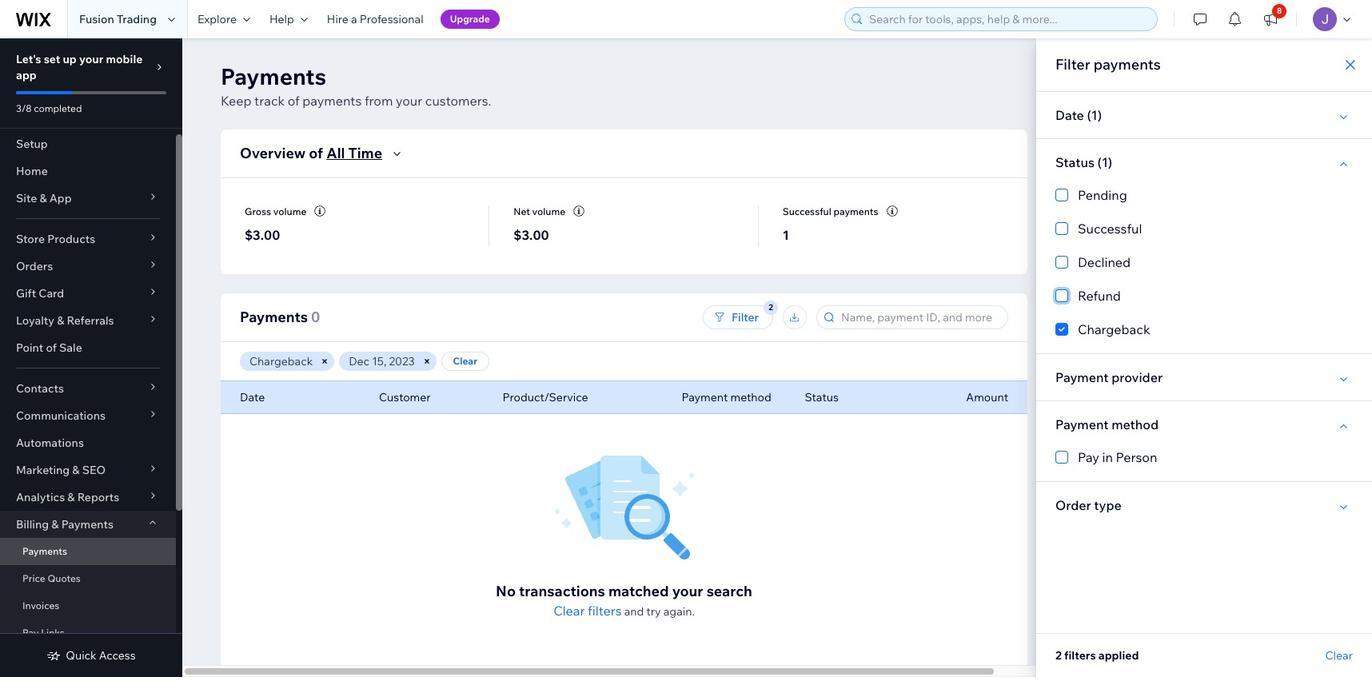 Task type: locate. For each thing, give the bounding box(es) containing it.
upgrade
[[450, 13, 490, 25]]

setup
[[16, 137, 48, 151]]

0 vertical spatial payments
[[1094, 55, 1161, 74]]

& right billing
[[51, 518, 59, 532]]

quick access button
[[47, 649, 136, 663]]

1 vertical spatial your
[[396, 93, 423, 109]]

0 horizontal spatial chargeback
[[250, 354, 313, 369]]

of right the track
[[288, 93, 300, 109]]

pay
[[1078, 450, 1100, 466], [22, 627, 39, 639]]

pay inside the sidebar element
[[22, 627, 39, 639]]

0 vertical spatial method
[[731, 390, 772, 405]]

0 horizontal spatial status
[[805, 390, 839, 405]]

gross
[[245, 205, 271, 217]]

0 horizontal spatial payment method
[[682, 390, 772, 405]]

2 horizontal spatial payments
[[1094, 55, 1161, 74]]

0 vertical spatial (1)
[[1088, 107, 1103, 123]]

successful up declined
[[1078, 221, 1143, 237]]

Pay in Person checkbox
[[1056, 448, 1354, 467]]

filters left and
[[588, 603, 622, 619]]

2023
[[389, 354, 415, 369]]

& inside popup button
[[51, 518, 59, 532]]

$3.00
[[245, 227, 280, 243], [514, 227, 549, 243]]

1 vertical spatial pay
[[22, 627, 39, 639]]

filter inside filter button
[[732, 310, 759, 325]]

professional
[[360, 12, 424, 26]]

1 horizontal spatial chargeback
[[1078, 322, 1151, 338]]

0 vertical spatial clear
[[453, 355, 478, 367]]

2 horizontal spatial of
[[309, 144, 323, 162]]

product/service
[[503, 390, 588, 405]]

0 vertical spatial pay
[[1078, 450, 1100, 466]]

date (1)
[[1056, 107, 1103, 123]]

2 vertical spatial your
[[673, 582, 704, 601]]

status (1)
[[1056, 154, 1113, 170]]

price quotes
[[22, 573, 81, 585]]

app
[[16, 68, 37, 82]]

0 horizontal spatial volume
[[273, 205, 307, 217]]

gift card
[[16, 286, 64, 301]]

0 horizontal spatial successful
[[783, 205, 832, 217]]

payments up payments link at the left of the page
[[61, 518, 114, 532]]

chargeback down refund
[[1078, 322, 1151, 338]]

& for marketing
[[72, 463, 80, 478]]

payments for successful payments
[[834, 205, 879, 217]]

& right loyalty
[[57, 314, 64, 328]]

0 vertical spatial date
[[1056, 107, 1085, 123]]

$3.00 for gross
[[245, 227, 280, 243]]

method
[[731, 390, 772, 405], [1112, 417, 1159, 433]]

payments up the track
[[221, 62, 326, 90]]

$3.00 down net volume at the left of the page
[[514, 227, 549, 243]]

your right up
[[79, 52, 103, 66]]

Name, payment ID, and more field
[[837, 306, 1003, 329]]

up
[[63, 52, 77, 66]]

your up again. at the bottom
[[673, 582, 704, 601]]

0 horizontal spatial pay
[[22, 627, 39, 639]]

successful
[[783, 205, 832, 217], [1078, 221, 1143, 237]]

1 horizontal spatial your
[[396, 93, 423, 109]]

0 vertical spatial payment method
[[682, 390, 772, 405]]

(1) up 'status (1)'
[[1088, 107, 1103, 123]]

0
[[311, 308, 320, 326]]

1 vertical spatial (1)
[[1098, 154, 1113, 170]]

of for point of sale
[[46, 341, 57, 355]]

0 horizontal spatial filters
[[588, 603, 622, 619]]

type
[[1095, 498, 1122, 514]]

1 horizontal spatial status
[[1056, 154, 1095, 170]]

2 horizontal spatial clear
[[1326, 649, 1354, 663]]

successful payments
[[783, 205, 879, 217]]

your right from
[[396, 93, 423, 109]]

mobile
[[106, 52, 143, 66]]

1 vertical spatial successful
[[1078, 221, 1143, 237]]

volume
[[273, 205, 307, 217], [532, 205, 566, 217]]

2 vertical spatial of
[[46, 341, 57, 355]]

0 vertical spatial filters
[[588, 603, 622, 619]]

filter
[[1056, 55, 1091, 74], [732, 310, 759, 325]]

of left sale
[[46, 341, 57, 355]]

fusion
[[79, 12, 114, 26]]

status for status
[[805, 390, 839, 405]]

0 vertical spatial successful
[[783, 205, 832, 217]]

0 vertical spatial your
[[79, 52, 103, 66]]

0 horizontal spatial your
[[79, 52, 103, 66]]

invoices
[[22, 600, 59, 612]]

2 horizontal spatial your
[[673, 582, 704, 601]]

volume right net
[[532, 205, 566, 217]]

0 vertical spatial status
[[1056, 154, 1095, 170]]

payments
[[221, 62, 326, 90], [240, 308, 308, 326], [61, 518, 114, 532], [22, 546, 67, 558]]

0 horizontal spatial of
[[46, 341, 57, 355]]

1 vertical spatial date
[[240, 390, 265, 405]]

& left the reports
[[67, 490, 75, 505]]

payment method
[[682, 390, 772, 405], [1056, 417, 1159, 433]]

your for no
[[673, 582, 704, 601]]

payments
[[1094, 55, 1161, 74], [303, 93, 362, 109], [834, 205, 879, 217]]

0 vertical spatial filter
[[1056, 55, 1091, 74]]

clear button
[[441, 352, 489, 371], [1326, 649, 1354, 663]]

& inside popup button
[[67, 490, 75, 505]]

0 horizontal spatial payments
[[303, 93, 362, 109]]

1 horizontal spatial pay
[[1078, 450, 1100, 466]]

1 horizontal spatial payment method
[[1056, 417, 1159, 433]]

contacts
[[16, 382, 64, 396]]

1 vertical spatial payments
[[303, 93, 362, 109]]

2 vertical spatial payments
[[834, 205, 879, 217]]

2
[[1056, 649, 1062, 663]]

(1) for payments
[[1088, 107, 1103, 123]]

store products
[[16, 232, 95, 246]]

payments inside 'payments keep track of payments from your customers.'
[[221, 62, 326, 90]]

0 horizontal spatial $3.00
[[245, 227, 280, 243]]

1 horizontal spatial payments
[[834, 205, 879, 217]]

refund
[[1078, 288, 1122, 304]]

1 vertical spatial filters
[[1065, 649, 1097, 663]]

Pending checkbox
[[1056, 186, 1354, 205]]

store products button
[[0, 226, 176, 253]]

filter payments
[[1056, 55, 1161, 74]]

$3.00 for net
[[514, 227, 549, 243]]

of inside point of sale link
[[46, 341, 57, 355]]

successful up "1"
[[783, 205, 832, 217]]

1 horizontal spatial filter
[[1056, 55, 1091, 74]]

1 horizontal spatial clear button
[[1326, 649, 1354, 663]]

15,
[[372, 354, 387, 369]]

all time button
[[327, 144, 407, 163]]

1 horizontal spatial volume
[[532, 205, 566, 217]]

of inside 'payments keep track of payments from your customers.'
[[288, 93, 300, 109]]

of for overview of
[[309, 144, 323, 162]]

track
[[254, 93, 285, 109]]

chargeback
[[1078, 322, 1151, 338], [250, 354, 313, 369]]

0 vertical spatial chargeback
[[1078, 322, 1151, 338]]

quick
[[66, 649, 97, 663]]

Refund checkbox
[[1056, 286, 1354, 306]]

$3.00 down gross
[[245, 227, 280, 243]]

set
[[44, 52, 60, 66]]

marketing
[[16, 463, 70, 478]]

payments inside popup button
[[61, 518, 114, 532]]

clear filters button
[[554, 602, 622, 621]]

volume right gross
[[273, 205, 307, 217]]

card
[[39, 286, 64, 301]]

clear
[[453, 355, 478, 367], [554, 603, 585, 619], [1326, 649, 1354, 663]]

gross volume
[[245, 205, 307, 217]]

Chargeback checkbox
[[1056, 320, 1354, 339]]

filters
[[588, 603, 622, 619], [1065, 649, 1097, 663]]

1 vertical spatial status
[[805, 390, 839, 405]]

filter for filter payments
[[1056, 55, 1091, 74]]

& left seo
[[72, 463, 80, 478]]

(1)
[[1088, 107, 1103, 123], [1098, 154, 1113, 170]]

chargeback down "payments 0"
[[250, 354, 313, 369]]

pay inside checkbox
[[1078, 450, 1100, 466]]

1 $3.00 from the left
[[245, 227, 280, 243]]

(1) up pending
[[1098, 154, 1113, 170]]

payments for filter payments
[[1094, 55, 1161, 74]]

payment provider
[[1056, 370, 1163, 386]]

person
[[1116, 450, 1158, 466]]

filters right 2
[[1065, 649, 1097, 663]]

1 vertical spatial method
[[1112, 417, 1159, 433]]

your inside let's set up your mobile app
[[79, 52, 103, 66]]

of left all
[[309, 144, 323, 162]]

pay in person
[[1078, 450, 1158, 466]]

payments left 0
[[240, 308, 308, 326]]

1 vertical spatial of
[[309, 144, 323, 162]]

overview of
[[240, 144, 323, 162]]

payments up price quotes
[[22, 546, 67, 558]]

1 volume from the left
[[273, 205, 307, 217]]

2 volume from the left
[[532, 205, 566, 217]]

your inside no transactions matched your search clear filters and try again.
[[673, 582, 704, 601]]

loyalty
[[16, 314, 54, 328]]

help button
[[260, 0, 317, 38]]

1 horizontal spatial method
[[1112, 417, 1159, 433]]

1 horizontal spatial of
[[288, 93, 300, 109]]

& for billing
[[51, 518, 59, 532]]

1 vertical spatial filter
[[732, 310, 759, 325]]

2 $3.00 from the left
[[514, 227, 549, 243]]

pay left links
[[22, 627, 39, 639]]

& for loyalty
[[57, 314, 64, 328]]

customers.
[[425, 93, 492, 109]]

order
[[1056, 498, 1092, 514]]

&
[[40, 191, 47, 206], [57, 314, 64, 328], [72, 463, 80, 478], [67, 490, 75, 505], [51, 518, 59, 532]]

communications
[[16, 409, 106, 423]]

& right site
[[40, 191, 47, 206]]

dec
[[349, 354, 370, 369]]

1 horizontal spatial successful
[[1078, 221, 1143, 237]]

0 horizontal spatial date
[[240, 390, 265, 405]]

8
[[1278, 6, 1283, 16]]

0 vertical spatial clear button
[[441, 352, 489, 371]]

1 horizontal spatial date
[[1056, 107, 1085, 123]]

pay left in
[[1078, 450, 1100, 466]]

1 horizontal spatial clear
[[554, 603, 585, 619]]

payments for payments
[[22, 546, 67, 558]]

(1) for (1)
[[1098, 154, 1113, 170]]

of
[[288, 93, 300, 109], [309, 144, 323, 162], [46, 341, 57, 355]]

0 horizontal spatial clear button
[[441, 352, 489, 371]]

0 vertical spatial of
[[288, 93, 300, 109]]

1 horizontal spatial $3.00
[[514, 227, 549, 243]]

1 vertical spatial clear
[[554, 603, 585, 619]]

successful inside checkbox
[[1078, 221, 1143, 237]]

your for let's
[[79, 52, 103, 66]]

0 horizontal spatial filter
[[732, 310, 759, 325]]

applied
[[1099, 649, 1140, 663]]



Task type: describe. For each thing, give the bounding box(es) containing it.
0 horizontal spatial clear
[[453, 355, 478, 367]]

automations link
[[0, 430, 176, 457]]

automations
[[16, 436, 84, 450]]

declined
[[1078, 254, 1131, 270]]

analytics & reports button
[[0, 484, 176, 511]]

no
[[496, 582, 516, 601]]

1 horizontal spatial filters
[[1065, 649, 1097, 663]]

keep
[[221, 93, 252, 109]]

filters inside no transactions matched your search clear filters and try again.
[[588, 603, 622, 619]]

help
[[270, 12, 294, 26]]

0 horizontal spatial method
[[731, 390, 772, 405]]

site & app
[[16, 191, 72, 206]]

analytics
[[16, 490, 65, 505]]

status for status (1)
[[1056, 154, 1095, 170]]

a
[[351, 12, 357, 26]]

3/8
[[16, 102, 32, 114]]

loyalty & referrals
[[16, 314, 114, 328]]

sale
[[59, 341, 82, 355]]

date for date (1)
[[1056, 107, 1085, 123]]

& for analytics
[[67, 490, 75, 505]]

site & app button
[[0, 185, 176, 212]]

successful for successful
[[1078, 221, 1143, 237]]

pay links link
[[0, 620, 176, 647]]

app
[[49, 191, 72, 206]]

setup link
[[0, 130, 176, 158]]

pending
[[1078, 187, 1128, 203]]

quotes
[[48, 573, 81, 585]]

again.
[[664, 605, 695, 619]]

store
[[16, 232, 45, 246]]

payments 0
[[240, 308, 320, 326]]

pay links
[[22, 627, 65, 639]]

search
[[707, 582, 753, 601]]

in
[[1103, 450, 1114, 466]]

8 button
[[1254, 0, 1289, 38]]

pay for pay links
[[22, 627, 39, 639]]

quick access
[[66, 649, 136, 663]]

fusion trading
[[79, 12, 157, 26]]

volume for gross volume
[[273, 205, 307, 217]]

net volume
[[514, 205, 566, 217]]

dec 15, 2023
[[349, 354, 415, 369]]

time
[[348, 144, 383, 162]]

hire a professional link
[[317, 0, 433, 38]]

contacts button
[[0, 375, 176, 402]]

billing & payments button
[[0, 511, 176, 538]]

analytics & reports
[[16, 490, 119, 505]]

date for date
[[240, 390, 265, 405]]

transactions
[[519, 582, 606, 601]]

Successful checkbox
[[1056, 219, 1354, 238]]

communications button
[[0, 402, 176, 430]]

home
[[16, 164, 48, 178]]

no transactions matched your search clear filters and try again.
[[496, 582, 753, 619]]

hire
[[327, 12, 349, 26]]

1 vertical spatial chargeback
[[250, 354, 313, 369]]

chargeback inside option
[[1078, 322, 1151, 338]]

point
[[16, 341, 43, 355]]

payments inside 'payments keep track of payments from your customers.'
[[303, 93, 362, 109]]

1 vertical spatial payment
[[682, 390, 728, 405]]

filter for filter
[[732, 310, 759, 325]]

0 vertical spatial payment
[[1056, 370, 1109, 386]]

payments for payments keep track of payments from your customers.
[[221, 62, 326, 90]]

1 vertical spatial payment method
[[1056, 417, 1159, 433]]

home link
[[0, 158, 176, 185]]

completed
[[34, 102, 82, 114]]

orders button
[[0, 253, 176, 280]]

links
[[41, 627, 65, 639]]

let's set up your mobile app
[[16, 52, 143, 82]]

volume for net volume
[[532, 205, 566, 217]]

referrals
[[67, 314, 114, 328]]

payments link
[[0, 538, 176, 566]]

explore
[[198, 12, 237, 26]]

sidebar element
[[0, 38, 182, 678]]

trading
[[117, 12, 157, 26]]

3/8 completed
[[16, 102, 82, 114]]

amount
[[967, 390, 1009, 405]]

customer
[[379, 390, 431, 405]]

successful for successful payments
[[783, 205, 832, 217]]

order type
[[1056, 498, 1122, 514]]

Search for tools, apps, help & more... field
[[865, 8, 1153, 30]]

net
[[514, 205, 530, 217]]

matched
[[609, 582, 669, 601]]

payments keep track of payments from your customers.
[[221, 62, 492, 109]]

try
[[647, 605, 661, 619]]

seo
[[82, 463, 106, 478]]

gift card button
[[0, 280, 176, 307]]

site
[[16, 191, 37, 206]]

billing & payments
[[16, 518, 114, 532]]

clear inside no transactions matched your search clear filters and try again.
[[554, 603, 585, 619]]

gift
[[16, 286, 36, 301]]

all
[[327, 144, 345, 162]]

overview
[[240, 144, 306, 162]]

reports
[[77, 490, 119, 505]]

products
[[47, 232, 95, 246]]

point of sale
[[16, 341, 82, 355]]

and
[[625, 605, 644, 619]]

hire a professional
[[327, 12, 424, 26]]

2 vertical spatial clear
[[1326, 649, 1354, 663]]

1
[[783, 227, 789, 243]]

2 vertical spatial payment
[[1056, 417, 1109, 433]]

invoices link
[[0, 593, 176, 620]]

price
[[22, 573, 45, 585]]

& for site
[[40, 191, 47, 206]]

Declined checkbox
[[1056, 253, 1354, 272]]

filter button
[[703, 306, 774, 330]]

provider
[[1112, 370, 1163, 386]]

2 filters applied
[[1056, 649, 1140, 663]]

pay for pay in person
[[1078, 450, 1100, 466]]

payments for payments 0
[[240, 308, 308, 326]]

1 vertical spatial clear button
[[1326, 649, 1354, 663]]

billing
[[16, 518, 49, 532]]

your inside 'payments keep track of payments from your customers.'
[[396, 93, 423, 109]]



Task type: vqa. For each thing, say whether or not it's contained in the screenshot.


